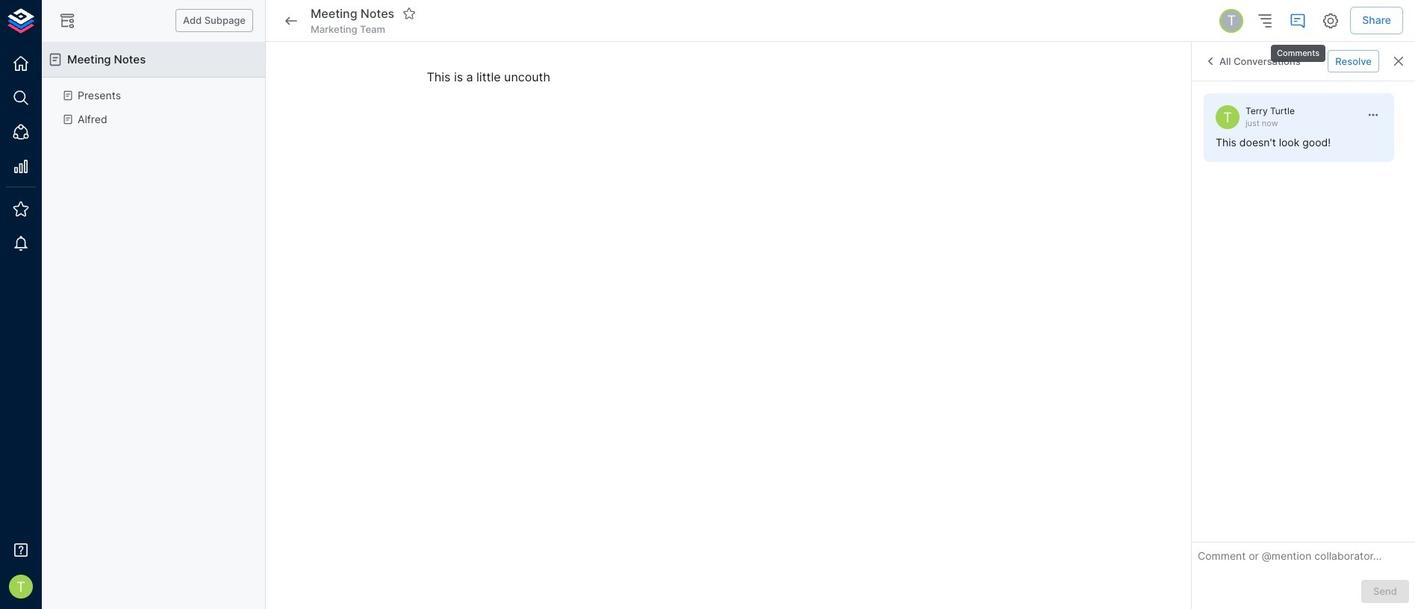 Task type: vqa. For each thing, say whether or not it's contained in the screenshot.
Comments Image
yes



Task type: describe. For each thing, give the bounding box(es) containing it.
settings image
[[1322, 12, 1340, 30]]

Comment or @mention collaborator... text field
[[1198, 549, 1409, 569]]

hide wiki image
[[58, 12, 76, 30]]



Task type: locate. For each thing, give the bounding box(es) containing it.
table of contents image
[[1257, 12, 1274, 30]]

go back image
[[282, 12, 300, 30]]

comments image
[[1289, 12, 1307, 30]]

tooltip
[[1270, 34, 1327, 64]]

favorite image
[[403, 7, 416, 20]]



